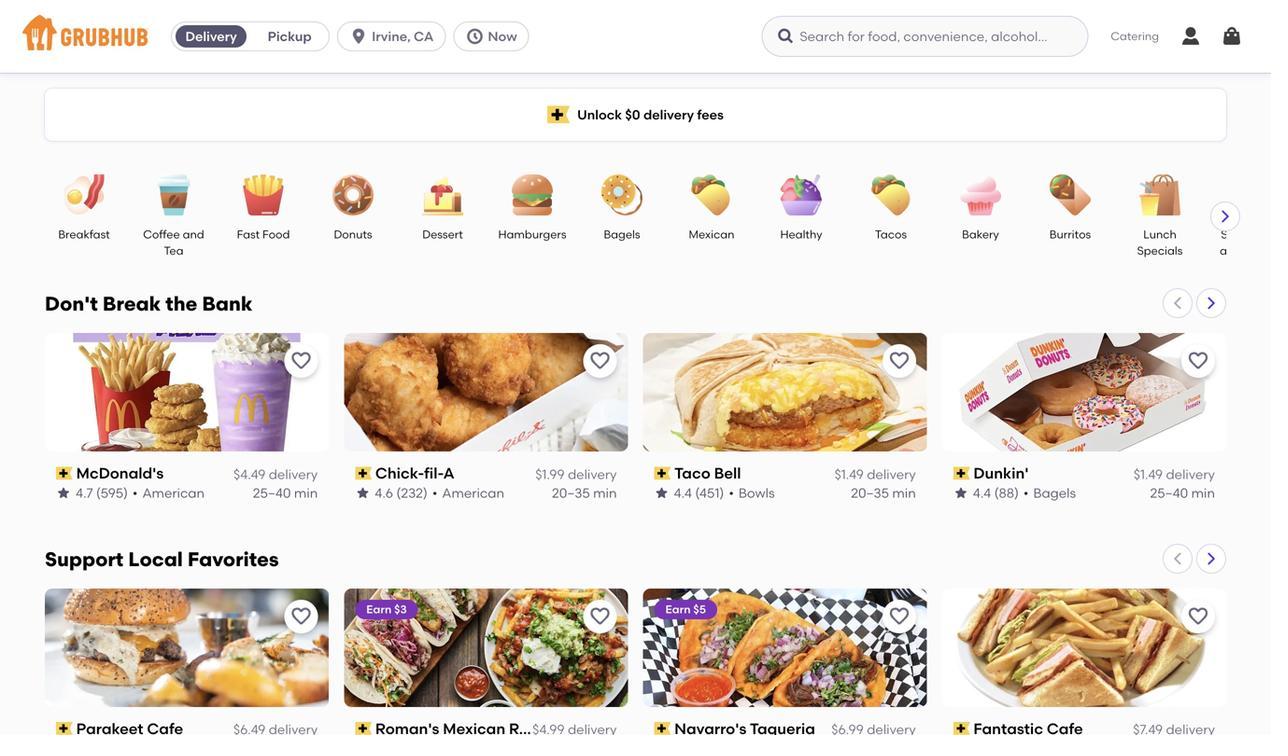 Task type: locate. For each thing, give the bounding box(es) containing it.
subscription pass image for fantastic cafe logo
[[953, 723, 970, 736]]

earn for earn $5
[[665, 603, 691, 617]]

1 horizontal spatial 4.4
[[973, 486, 991, 502]]

fees
[[697, 107, 724, 123]]

0 vertical spatial bagels
[[604, 228, 640, 241]]

0 horizontal spatial 20–35 min
[[552, 486, 617, 502]]

save this restaurant button for parakeet cafe logo
[[284, 600, 318, 634]]

bakery
[[962, 228, 999, 241]]

1 vertical spatial caret left icon image
[[1170, 552, 1185, 567]]

1 4.4 from the left
[[674, 486, 692, 502]]

earn left $5
[[665, 603, 691, 617]]

support
[[45, 548, 124, 572]]

a
[[443, 465, 455, 483]]

mcdonald's logo image
[[45, 333, 329, 452]]

star icon image left 4.4 (451)
[[654, 486, 669, 501]]

2 • from the left
[[432, 486, 437, 502]]

star icon image for chick-fil-a
[[355, 486, 370, 501]]

min for taco bell
[[892, 486, 916, 502]]

2 20–35 from the left
[[851, 486, 889, 502]]

•
[[133, 486, 138, 502], [432, 486, 437, 502], [729, 486, 734, 502], [1024, 486, 1029, 502]]

unlock
[[577, 107, 622, 123]]

1 horizontal spatial 20–35
[[851, 486, 889, 502]]

irvine, ca button
[[337, 21, 453, 51]]

2 25–40 from the left
[[1150, 486, 1188, 502]]

star icon image left 4.4 (88)
[[953, 486, 968, 501]]

american
[[142, 486, 205, 502], [442, 486, 504, 502]]

bakery image
[[948, 175, 1013, 216]]

caret right icon image
[[1218, 209, 1233, 224], [1204, 296, 1219, 311], [1204, 552, 1219, 567]]

delivery for taco bell
[[867, 467, 916, 483]]

ca
[[414, 28, 434, 44]]

caret right icon image for don't break the bank
[[1204, 296, 1219, 311]]

svg image
[[1180, 25, 1202, 48], [1221, 25, 1243, 48], [349, 27, 368, 46], [776, 27, 795, 46]]

0 horizontal spatial • american
[[133, 486, 205, 502]]

2 25–40 min from the left
[[1150, 486, 1215, 502]]

1 horizontal spatial • american
[[432, 486, 504, 502]]

dessert image
[[410, 175, 475, 216]]

1 horizontal spatial 20–35 min
[[851, 486, 916, 502]]

subscription pass image
[[56, 467, 73, 480], [654, 467, 671, 480], [953, 467, 970, 480], [56, 723, 73, 736]]

0 horizontal spatial 4.4
[[674, 486, 692, 502]]

tacos image
[[858, 175, 924, 216]]

1 $1.49 delivery from the left
[[835, 467, 916, 483]]

• for taco bell
[[729, 486, 734, 502]]

bank
[[202, 292, 253, 316]]

bowls
[[739, 486, 775, 502]]

1 • american from the left
[[133, 486, 205, 502]]

1 25–40 min from the left
[[253, 486, 318, 502]]

0 horizontal spatial $1.49 delivery
[[835, 467, 916, 483]]

0 vertical spatial caret left icon image
[[1170, 296, 1185, 311]]

now
[[488, 28, 517, 44]]

4.7 (595)
[[76, 486, 128, 502]]

save this restaurant button for fantastic cafe logo
[[1181, 600, 1215, 634]]

bagels right (88)
[[1033, 486, 1076, 502]]

star icon image left 4.6
[[355, 486, 370, 501]]

0 vertical spatial caret right icon image
[[1218, 209, 1233, 224]]

american down the mcdonald's
[[142, 486, 205, 502]]

3 min from the left
[[892, 486, 916, 502]]

now button
[[453, 21, 537, 51]]

save this restaurant image for chick-fil-a logo
[[589, 350, 611, 373]]

$1.49 for taco bell
[[835, 467, 864, 483]]

4 • from the left
[[1024, 486, 1029, 502]]

2 20–35 min from the left
[[851, 486, 916, 502]]

dunkin'
[[974, 465, 1029, 483]]

specials
[[1137, 244, 1183, 258]]

tea
[[164, 244, 184, 258]]

1 horizontal spatial earn
[[665, 603, 691, 617]]

subscription pass image for dunkin'
[[953, 467, 970, 480]]

1 horizontal spatial 25–40 min
[[1150, 486, 1215, 502]]

25–40 min for dunkin'
[[1150, 486, 1215, 502]]

1 star icon image from the left
[[56, 486, 71, 501]]

(595)
[[96, 486, 128, 502]]

$5
[[693, 603, 706, 617]]

$1.49 delivery
[[835, 467, 916, 483], [1134, 467, 1215, 483]]

save this restaurant image
[[290, 350, 312, 373], [589, 350, 611, 373], [888, 350, 910, 373], [290, 606, 312, 628], [589, 606, 611, 628], [888, 606, 910, 628], [1187, 606, 1210, 628]]

• american for chick-fil-a
[[432, 486, 504, 502]]

bagels
[[604, 228, 640, 241], [1033, 486, 1076, 502]]

fil-
[[424, 465, 443, 483]]

2 star icon image from the left
[[355, 486, 370, 501]]

$1.49 delivery for taco bell
[[835, 467, 916, 483]]

$1.49 delivery for dunkin'
[[1134, 467, 1215, 483]]

save this restaurant button for chick-fil-a logo
[[583, 345, 617, 378]]

1 25–40 from the left
[[253, 486, 291, 502]]

3 • from the left
[[729, 486, 734, 502]]

burritos
[[1050, 228, 1091, 241]]

main navigation navigation
[[0, 0, 1271, 73]]

1 earn from the left
[[366, 603, 392, 617]]

0 horizontal spatial 25–40 min
[[253, 486, 318, 502]]

1 vertical spatial bagels
[[1033, 486, 1076, 502]]

4 min from the left
[[1191, 486, 1215, 502]]

20–35 min
[[552, 486, 617, 502], [851, 486, 916, 502]]

support local favorites
[[45, 548, 279, 572]]

save this restaurant button
[[284, 345, 318, 378], [583, 345, 617, 378], [882, 345, 916, 378], [1181, 345, 1215, 378], [284, 600, 318, 634], [583, 600, 617, 634], [882, 600, 916, 634], [1181, 600, 1215, 634]]

min for chick-fil-a
[[593, 486, 617, 502]]

earn for earn $3
[[366, 603, 392, 617]]

catering
[[1111, 29, 1159, 43]]

$4.49 delivery
[[234, 467, 318, 483]]

breakfast
[[58, 228, 110, 241]]

• down "fil-"
[[432, 486, 437, 502]]

• down bell
[[729, 486, 734, 502]]

caret left icon image for support local favorites
[[1170, 552, 1185, 567]]

svg image inside irvine, ca button
[[349, 27, 368, 46]]

3 star icon image from the left
[[654, 486, 669, 501]]

• right (88)
[[1024, 486, 1029, 502]]

4.4 left (88)
[[973, 486, 991, 502]]

2 4.4 from the left
[[973, 486, 991, 502]]

20–35
[[552, 486, 590, 502], [851, 486, 889, 502]]

25–40 min for mcdonald's
[[253, 486, 318, 502]]

chick-
[[375, 465, 424, 483]]

1 horizontal spatial $1.49
[[1134, 467, 1163, 483]]

1 $1.49 from the left
[[835, 467, 864, 483]]

• right (595)
[[133, 486, 138, 502]]

0 horizontal spatial $1.49
[[835, 467, 864, 483]]

• american down the a
[[432, 486, 504, 502]]

0 horizontal spatial 20–35
[[552, 486, 590, 502]]

(88)
[[994, 486, 1019, 502]]

catering button
[[1098, 15, 1172, 58]]

2 min from the left
[[593, 486, 617, 502]]

earn left $3
[[366, 603, 392, 617]]

min for dunkin'
[[1191, 486, 1215, 502]]

delivery for mcdonald's
[[269, 467, 318, 483]]

1 horizontal spatial $1.49 delivery
[[1134, 467, 1215, 483]]

4.4
[[674, 486, 692, 502], [973, 486, 991, 502]]

star icon image for mcdonald's
[[56, 486, 71, 501]]

parakeet cafe logo image
[[45, 589, 329, 708]]

0 horizontal spatial earn
[[366, 603, 392, 617]]

taco bell logo image
[[643, 333, 927, 452]]

2 • american from the left
[[432, 486, 504, 502]]

2 caret left icon image from the top
[[1170, 552, 1185, 567]]

donuts image
[[320, 175, 386, 216]]

2 earn from the left
[[665, 603, 691, 617]]

1 horizontal spatial 25–40
[[1150, 486, 1188, 502]]

star icon image
[[56, 486, 71, 501], [355, 486, 370, 501], [654, 486, 669, 501], [953, 486, 968, 501]]

• bowls
[[729, 486, 775, 502]]

0 horizontal spatial american
[[142, 486, 205, 502]]

4.4 (88)
[[973, 486, 1019, 502]]

earn
[[366, 603, 392, 617], [665, 603, 691, 617]]

1 american from the left
[[142, 486, 205, 502]]

1 20–35 min from the left
[[552, 486, 617, 502]]

delivery for chick-fil-a
[[568, 467, 617, 483]]

caret left icon image
[[1170, 296, 1185, 311], [1170, 552, 1185, 567]]

4.6
[[375, 486, 393, 502]]

25–40 min
[[253, 486, 318, 502], [1150, 486, 1215, 502]]

2 vertical spatial caret right icon image
[[1204, 552, 1219, 567]]

1 horizontal spatial american
[[442, 486, 504, 502]]

save this restaurant button for dunkin' logo on the right of the page
[[1181, 345, 1215, 378]]

star icon image for taco bell
[[654, 486, 669, 501]]

$1.49
[[835, 467, 864, 483], [1134, 467, 1163, 483]]

25–40 for mcdonald's
[[253, 486, 291, 502]]

american down the a
[[442, 486, 504, 502]]

4 star icon image from the left
[[953, 486, 968, 501]]

4.4 down taco
[[674, 486, 692, 502]]

2 $1.49 delivery from the left
[[1134, 467, 1215, 483]]

min
[[294, 486, 318, 502], [593, 486, 617, 502], [892, 486, 916, 502], [1191, 486, 1215, 502]]

bagels down bagels image
[[604, 228, 640, 241]]

coffee
[[143, 228, 180, 241]]

delivery
[[644, 107, 694, 123], [269, 467, 318, 483], [568, 467, 617, 483], [867, 467, 916, 483], [1166, 467, 1215, 483]]

star icon image left 4.7
[[56, 486, 71, 501]]

1 horizontal spatial bagels
[[1033, 486, 1076, 502]]

1 vertical spatial caret right icon image
[[1204, 296, 1219, 311]]

breakfast image
[[51, 175, 117, 216]]

1 caret left icon image from the top
[[1170, 296, 1185, 311]]

2 american from the left
[[442, 486, 504, 502]]

20–35 for chick-fil-a
[[552, 486, 590, 502]]

25–40
[[253, 486, 291, 502], [1150, 486, 1188, 502]]

1 20–35 from the left
[[552, 486, 590, 502]]

4.4 (451)
[[674, 486, 724, 502]]

subscription pass image
[[355, 467, 372, 480], [355, 723, 372, 736], [654, 723, 671, 736], [953, 723, 970, 736]]

2 $1.49 from the left
[[1134, 467, 1163, 483]]

(232)
[[396, 486, 428, 502]]

taco
[[675, 465, 711, 483]]

fast
[[237, 228, 260, 241]]

1 • from the left
[[133, 486, 138, 502]]

1 min from the left
[[294, 486, 318, 502]]

25–40 for dunkin'
[[1150, 486, 1188, 502]]

save this restaurant image
[[1187, 350, 1210, 373]]

taco bell
[[675, 465, 741, 483]]

bell
[[714, 465, 741, 483]]

• american down the mcdonald's
[[133, 486, 205, 502]]

break
[[103, 292, 161, 316]]

healthy
[[780, 228, 822, 241]]

• american
[[133, 486, 205, 502], [432, 486, 504, 502]]

0 horizontal spatial 25–40
[[253, 486, 291, 502]]

favorites
[[188, 548, 279, 572]]



Task type: vqa. For each thing, say whether or not it's contained in the screenshot.


Task type: describe. For each thing, give the bounding box(es) containing it.
tacos
[[875, 228, 907, 241]]

• bagels
[[1024, 486, 1076, 502]]

subscription pass image for the roman's mexican restaurant logo
[[355, 723, 372, 736]]

fantastic cafe logo image
[[942, 589, 1226, 708]]

4.6 (232)
[[375, 486, 428, 502]]

pickup
[[268, 28, 312, 44]]

20–35 min for chick-fil-a
[[552, 486, 617, 502]]

chick-fil-a
[[375, 465, 455, 483]]

hamburgers
[[498, 228, 566, 241]]

bagels image
[[589, 175, 655, 216]]

and
[[183, 228, 204, 241]]

local
[[128, 548, 183, 572]]

american for chick-fil-a
[[442, 486, 504, 502]]

lunch
[[1143, 228, 1177, 241]]

save this restaurant button for taco bell logo
[[882, 345, 916, 378]]

dessert
[[422, 228, 463, 241]]

fast food image
[[231, 175, 296, 216]]

lunch specials
[[1137, 228, 1183, 258]]

mexican
[[689, 228, 735, 241]]

$1.99 delivery
[[535, 467, 617, 483]]

(451)
[[695, 486, 724, 502]]

$1.49 for dunkin'
[[1134, 467, 1163, 483]]

caret left icon image for don't break the bank
[[1170, 296, 1185, 311]]

earn $3
[[366, 603, 407, 617]]

coffee and tea
[[143, 228, 204, 258]]

hamburgers image
[[500, 175, 565, 216]]

• for mcdonald's
[[133, 486, 138, 502]]

• american for mcdonald's
[[133, 486, 205, 502]]

star icon image for dunkin'
[[953, 486, 968, 501]]

fast food
[[237, 228, 290, 241]]

unlock $0 delivery fees
[[577, 107, 724, 123]]

subscription pass image for navarro's taqueria logo
[[654, 723, 671, 736]]

20–35 min for taco bell
[[851, 486, 916, 502]]

irvine,
[[372, 28, 411, 44]]

20–35 for taco bell
[[851, 486, 889, 502]]

$1.99
[[535, 467, 565, 483]]

lunch specials image
[[1127, 175, 1193, 216]]

mcdonald's
[[76, 465, 164, 483]]

american for mcdonald's
[[142, 486, 205, 502]]

save this restaurant image for fantastic cafe logo
[[1187, 606, 1210, 628]]

smoothie
[[1220, 228, 1271, 258]]

donuts
[[334, 228, 372, 241]]

irvine, ca
[[372, 28, 434, 44]]

pickup button
[[250, 21, 329, 51]]

• for chick-fil-a
[[432, 486, 437, 502]]

4.4 for taco bell
[[674, 486, 692, 502]]

subscription pass image for mcdonald's
[[56, 467, 73, 480]]

4.7
[[76, 486, 93, 502]]

don't
[[45, 292, 98, 316]]

min for mcdonald's
[[294, 486, 318, 502]]

save this restaurant image for taco bell logo
[[888, 350, 910, 373]]

coffee and tea image
[[141, 175, 206, 216]]

burritos image
[[1038, 175, 1103, 216]]

navarro's taqueria logo image
[[643, 589, 927, 708]]

Search for food, convenience, alcohol... search field
[[761, 16, 1088, 57]]

healthy image
[[769, 175, 834, 216]]

delivery
[[185, 28, 237, 44]]

$0
[[625, 107, 640, 123]]

don't break the bank
[[45, 292, 253, 316]]

delivery for dunkin'
[[1166, 467, 1215, 483]]

$3
[[394, 603, 407, 617]]

0 horizontal spatial bagels
[[604, 228, 640, 241]]

mexican image
[[679, 175, 744, 216]]

$4.49
[[234, 467, 266, 483]]

4.4 for dunkin'
[[973, 486, 991, 502]]

• for dunkin'
[[1024, 486, 1029, 502]]

grubhub plus flag logo image
[[547, 106, 570, 124]]

earn $5
[[665, 603, 706, 617]]

dunkin' logo image
[[942, 333, 1226, 452]]

delivery button
[[172, 21, 250, 51]]

the
[[166, 292, 197, 316]]

food
[[262, 228, 290, 241]]

roman's mexican restaurant logo image
[[344, 589, 628, 708]]

chick-fil-a logo image
[[344, 333, 628, 452]]

save this restaurant image for mcdonald's logo
[[290, 350, 312, 373]]

save this restaurant image for parakeet cafe logo
[[290, 606, 312, 628]]

subscription pass image for taco bell
[[654, 467, 671, 480]]

svg image
[[465, 27, 484, 46]]

caret right icon image for support local favorites
[[1204, 552, 1219, 567]]

save this restaurant button for mcdonald's logo
[[284, 345, 318, 378]]



